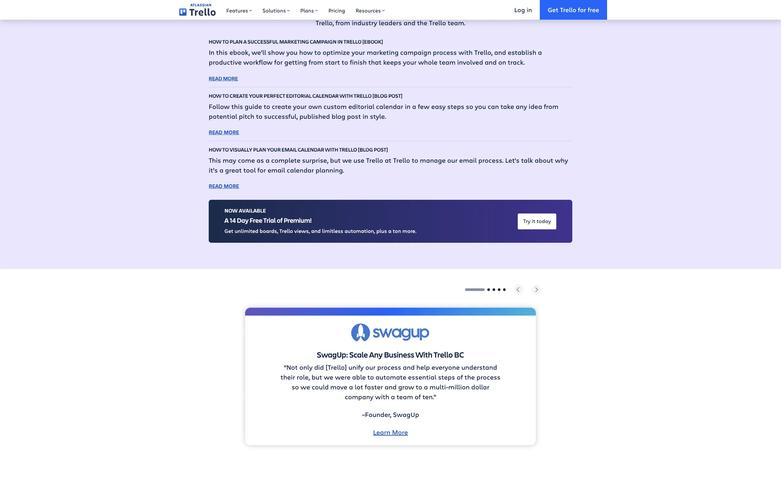 Task type: locate. For each thing, give the bounding box(es) containing it.
for down "as"
[[258, 166, 266, 175]]

plan up "as"
[[253, 146, 266, 153]]

take
[[501, 102, 515, 111]]

plan up 'ebook,'
[[230, 38, 243, 45]]

2 horizontal spatial with
[[493, 8, 507, 17]]

1 vertical spatial post]
[[374, 146, 388, 153]]

1 vertical spatial plan
[[253, 146, 266, 153]]

calendar
[[376, 102, 404, 111], [287, 166, 314, 175]]

0 vertical spatial your
[[249, 92, 263, 99]]

dollar
[[472, 383, 490, 392]]

more down potential
[[224, 129, 239, 136]]

could
[[312, 383, 329, 392]]

the inside swagup: scale any business with trello bc "not only did [trello] unify our process and help everyone understand their role, but we were able to automate essential steps of the process so we could move a lot faster and grow to a multi-million dollar company with a team of ten."
[[465, 373, 475, 382]]

0 vertical spatial workflow
[[462, 8, 491, 17]]

to for this
[[223, 38, 229, 45]]

to inside the how to create your perfect editorial calendar with trello [blog post] follow this guide to create your own custom editorial calendar in a few easy steps so you can take any idea from potential pitch to successful, published blog post in style.
[[223, 92, 229, 99]]

1 read from the top
[[209, 75, 222, 82]]

the down department
[[418, 18, 428, 27]]

0 vertical spatial we
[[343, 156, 352, 165]]

with
[[340, 92, 353, 99], [325, 146, 339, 153]]

can
[[488, 102, 499, 111]]

0 horizontal spatial team
[[397, 393, 414, 402]]

trello inside how to plan a successful marketing campaign in trello [ebook] in this ebook, we'll show you how to optimize your marketing campaign process with trello, and establish a productive workflow for getting from start to finish that keeps your whole team involved and on track.
[[344, 38, 362, 45]]

3 how from the top
[[209, 146, 222, 153]]

more
[[223, 75, 238, 82], [224, 129, 239, 136], [224, 183, 239, 190]]

your left email
[[267, 146, 281, 153]]

1 horizontal spatial so
[[467, 102, 474, 111]]

for inside how to visually plan your email calendar with trello [blog post] this may come as a complete surprise, but we use trello at trello to manage our email process. let's talk about why it's a great tool for email calendar planning.
[[258, 166, 266, 175]]

we
[[343, 156, 352, 165], [324, 373, 334, 382], [301, 383, 310, 392]]

read down it's on the top left
[[209, 183, 223, 190]]

1 vertical spatial this
[[232, 102, 243, 111]]

trello, up involved at right top
[[475, 48, 493, 57]]

0 horizontal spatial we
[[301, 383, 310, 392]]

limitless
[[322, 228, 344, 235]]

0 vertical spatial to
[[223, 38, 229, 45]]

calendar inside the how to create your perfect editorial calendar with trello [blog post] follow this guide to create your own custom editorial calendar in a few easy steps so you can take any idea from potential pitch to successful, published blog post in style.
[[313, 92, 339, 99]]

calendar inside the how to create your perfect editorial calendar with trello [blog post] follow this guide to create your own custom editorial calendar in a few easy steps so you can take any idea from potential pitch to successful, published blog post in style.
[[376, 102, 404, 111]]

1 horizontal spatial for
[[275, 58, 283, 67]]

1 vertical spatial marketing
[[367, 48, 399, 57]]

process.
[[479, 156, 504, 165]]

0 vertical spatial so
[[467, 102, 474, 111]]

0 horizontal spatial calendar
[[287, 166, 314, 175]]

2 how from the top
[[209, 92, 222, 99]]

3 read more from the top
[[209, 183, 239, 190]]

surprise,
[[302, 156, 329, 165]]

trello inside now available a 14 day free trial of premium! get unlimited boards, trello views, and limitless automation, plus a ton more.
[[280, 228, 293, 235]]

of right trial
[[277, 216, 283, 225]]

the down understand
[[465, 373, 475, 382]]

your
[[374, 8, 388, 17], [352, 48, 366, 57], [403, 58, 417, 67], [293, 102, 307, 111]]

your inside the how to create your perfect editorial calendar with trello [blog post] follow this guide to create your own custom editorial calendar in a few easy steps so you can take any idea from potential pitch to successful, published blog post in style.
[[249, 92, 263, 99]]

our inside how to visually plan your email calendar with trello [blog post] this may come as a complete surprise, but we use trello at trello to manage our email process. let's talk about why it's a great tool for email calendar planning.
[[448, 156, 458, 165]]

and right views,
[[312, 228, 321, 235]]

0 horizontal spatial post]
[[374, 146, 388, 153]]

0 vertical spatial team
[[440, 58, 456, 67]]

trello up use
[[340, 146, 357, 153]]

about
[[535, 156, 554, 165]]

2 horizontal spatial we
[[343, 156, 352, 165]]

1 vertical spatial to
[[223, 92, 229, 99]]

and
[[404, 18, 416, 27], [495, 48, 507, 57], [485, 58, 497, 67], [312, 228, 321, 235], [403, 363, 415, 372], [385, 383, 397, 392]]

calendar up surprise,
[[298, 146, 325, 153]]

1 vertical spatial but
[[312, 373, 323, 382]]

your up leaders
[[374, 8, 388, 17]]

to left "manage"
[[412, 156, 419, 165]]

process inside how to plan a successful marketing campaign in trello [ebook] in this ebook, we'll show you how to optimize your marketing campaign process with trello, and establish a productive workflow for getting from start to finish that keeps your whole team involved and on track.
[[433, 48, 457, 57]]

team down grow
[[397, 393, 414, 402]]

2 vertical spatial read
[[209, 183, 223, 190]]

0 vertical spatial process
[[433, 48, 457, 57]]

2 vertical spatial trello
[[340, 146, 357, 153]]

post] for trello
[[374, 146, 388, 153]]

3 read from the top
[[209, 183, 223, 190]]

0 horizontal spatial of
[[277, 216, 283, 225]]

0 vertical spatial post]
[[389, 92, 403, 99]]

team right whole
[[440, 58, 456, 67]]

calendar up style.
[[376, 102, 404, 111]]

read more for 2nd read more link from the top
[[209, 129, 239, 136]]

the
[[418, 18, 428, 27], [465, 373, 475, 382]]

it
[[532, 218, 536, 225]]

and down automate
[[385, 383, 397, 392]]

trello, down need
[[316, 18, 334, 27]]

trello down department
[[430, 18, 447, 27]]

leaders
[[379, 18, 402, 27]]

our inside swagup: scale any business with trello bc "not only did [trello] unify our process and help everyone understand their role, but we were able to automate essential steps of the process so we could move a lot faster and grow to a multi-million dollar company with a team of ten."
[[366, 363, 376, 372]]

read down productive
[[209, 75, 222, 82]]

read more link down productive
[[209, 75, 238, 82]]

for inside get trello for free link
[[579, 5, 587, 14]]

post] inside how to visually plan your email calendar with trello [blog post] this may come as a complete surprise, but we use trello at trello to manage our email process. let's talk about why it's a great tool for email calendar planning.
[[374, 146, 388, 153]]

process up 'dollar'
[[477, 373, 501, 382]]

0 vertical spatial calendar
[[376, 102, 404, 111]]

2 horizontal spatial from
[[544, 102, 559, 111]]

0 vertical spatial trello
[[344, 38, 362, 45]]

of left ten."
[[415, 393, 421, 402]]

0 horizontal spatial get
[[225, 228, 234, 235]]

[blog inside how to visually plan your email calendar with trello [blog post] this may come as a complete surprise, but we use trello at trello to manage our email process. let's talk about why it's a great tool for email calendar planning.
[[358, 146, 373, 153]]

learn more link
[[374, 428, 408, 437]]

0 vertical spatial of
[[277, 216, 283, 225]]

get trello for free link
[[541, 0, 608, 20]]

1 horizontal spatial trello,
[[475, 48, 493, 57]]

0 vertical spatial the
[[418, 18, 428, 27]]

2 vertical spatial to
[[223, 146, 229, 153]]

previous image
[[514, 285, 524, 295]]

read for 2nd read more link from the top
[[209, 129, 223, 136]]

1 to from the top
[[223, 38, 229, 45]]

and left on
[[485, 58, 497, 67]]

our down any
[[366, 363, 376, 372]]

from down pricing
[[336, 18, 351, 27]]

in
[[209, 48, 215, 57]]

how inside how to plan a successful marketing campaign in trello [ebook] in this ebook, we'll show you how to optimize your marketing campaign process with trello, and establish a productive workflow for getting from start to finish that keeps your whole team involved and on track.
[[209, 38, 222, 45]]

with for but
[[325, 146, 339, 153]]

marketing
[[280, 38, 309, 45]]

in down editorial
[[363, 112, 369, 121]]

1 vertical spatial our
[[366, 363, 376, 372]]

calendar
[[313, 92, 339, 99], [298, 146, 325, 153]]

on
[[499, 58, 507, 67]]

steps inside the how to create your perfect editorial calendar with trello [blog post] follow this guide to create your own custom editorial calendar in a few easy steps so you can take any idea from potential pitch to successful, published blog post in style.
[[448, 102, 465, 111]]

so left can
[[467, 102, 474, 111]]

trello for editorial
[[354, 92, 372, 99]]

read more down potential
[[209, 129, 239, 136]]

create
[[230, 92, 248, 99]]

to inside everything you need to improve your marketing department workflow with trello, from industry leaders and the trello team.
[[339, 8, 346, 17]]

0 horizontal spatial with
[[376, 393, 390, 402]]

plan
[[230, 38, 243, 45], [253, 146, 266, 153]]

0 vertical spatial for
[[579, 5, 587, 14]]

a left the ton on the top of page
[[389, 228, 392, 235]]

with inside swagup: scale any business with trello bc "not only did [trello] unify our process and help everyone understand their role, but we were able to automate essential steps of the process so we could move a lot faster and grow to a multi-million dollar company with a team of ten."
[[376, 393, 390, 402]]

calendar up custom
[[313, 92, 339, 99]]

scale
[[350, 350, 368, 360]]

how for follow
[[209, 92, 222, 99]]

workflow
[[462, 8, 491, 17], [244, 58, 273, 67]]

0 vertical spatial a
[[244, 38, 247, 45]]

industry
[[352, 18, 378, 27]]

how to plan a successful marketing campaign in trello [ebook] in this ebook, we'll show you how to optimize your marketing campaign process with trello, and establish a productive workflow for getting from start to finish that keeps your whole team involved and on track.
[[209, 38, 543, 67]]

for
[[579, 5, 587, 14], [275, 58, 283, 67], [258, 166, 266, 175]]

how up in
[[209, 38, 222, 45]]

from right idea
[[544, 102, 559, 111]]

day
[[237, 216, 249, 225]]

this down create
[[232, 102, 243, 111]]

getting
[[285, 58, 307, 67]]

2 horizontal spatial in
[[527, 5, 533, 14]]

marketing inside everything you need to improve your marketing department workflow with trello, from industry leaders and the trello team.
[[389, 8, 421, 17]]

a up 'ebook,'
[[244, 38, 247, 45]]

[blog for calendar
[[373, 92, 388, 99]]

0 horizontal spatial in
[[363, 112, 369, 121]]

to up faster
[[368, 373, 374, 382]]

read more down great
[[209, 183, 239, 190]]

0 vertical spatial more
[[223, 75, 238, 82]]

read down potential
[[209, 129, 223, 136]]

get inside now available a 14 day free trial of premium! get unlimited boards, trello views, and limitless automation, plus a ton more.
[[225, 228, 234, 235]]

0 horizontal spatial process
[[378, 363, 402, 372]]

email left process.
[[460, 156, 477, 165]]

more down productive
[[223, 75, 238, 82]]

–founder, swagup
[[362, 411, 420, 420]]

with inside how to plan a successful marketing campaign in trello [ebook] in this ebook, we'll show you how to optimize your marketing campaign process with trello, and establish a productive workflow for getting from start to finish that keeps your whole team involved and on track.
[[459, 48, 473, 57]]

editorial
[[286, 92, 312, 99]]

[blog inside the how to create your perfect editorial calendar with trello [blog post] follow this guide to create your own custom editorial calendar in a few easy steps so you can take any idea from potential pitch to successful, published blog post in style.
[[373, 92, 388, 99]]

we left use
[[343, 156, 352, 165]]

1 horizontal spatial our
[[448, 156, 458, 165]]

did
[[315, 363, 324, 372]]

1 vertical spatial read more
[[209, 129, 239, 136]]

to right the start
[[342, 58, 349, 67]]

this right in
[[216, 48, 228, 57]]

your up finish
[[352, 48, 366, 57]]

1 read more link from the top
[[209, 75, 238, 82]]

in
[[527, 5, 533, 14], [405, 102, 411, 111], [363, 112, 369, 121]]

for left the free at the right
[[579, 5, 587, 14]]

1 vertical spatial in
[[405, 102, 411, 111]]

more down great
[[224, 183, 239, 190]]

read more link down great
[[209, 183, 239, 190]]

2 horizontal spatial for
[[579, 5, 587, 14]]

0 vertical spatial plan
[[230, 38, 243, 45]]

log
[[515, 5, 526, 14]]

how up follow
[[209, 92, 222, 99]]

to up follow
[[223, 92, 229, 99]]

your down "editorial"
[[293, 102, 307, 111]]

and inside now available a 14 day free trial of premium! get unlimited boards, trello views, and limitless automation, plus a ton more.
[[312, 228, 321, 235]]

2 vertical spatial of
[[415, 393, 421, 402]]

1 vertical spatial your
[[267, 146, 281, 153]]

0 horizontal spatial you
[[287, 48, 298, 57]]

plans
[[301, 7, 314, 14]]

process up automate
[[378, 363, 402, 372]]

2 vertical spatial more
[[224, 183, 239, 190]]

0 horizontal spatial workflow
[[244, 58, 273, 67]]

2 horizontal spatial of
[[457, 373, 463, 382]]

to right need
[[339, 8, 346, 17]]

[blog up use
[[358, 146, 373, 153]]

2 to from the top
[[223, 92, 229, 99]]

trello for your
[[344, 38, 362, 45]]

how up this
[[209, 146, 222, 153]]

email
[[460, 156, 477, 165], [268, 166, 285, 175]]

from for optimize
[[309, 58, 324, 67]]

you inside the how to create your perfect editorial calendar with trello [blog post] follow this guide to create your own custom editorial calendar in a few easy steps so you can take any idea from potential pitch to successful, published blog post in style.
[[475, 102, 487, 111]]

you inside everything you need to improve your marketing department workflow with trello, from industry leaders and the trello team.
[[309, 8, 321, 17]]

try it today
[[524, 218, 552, 225]]

[blog up style.
[[373, 92, 388, 99]]

your up 'guide' at the left
[[249, 92, 263, 99]]

to up productive
[[223, 38, 229, 45]]

a
[[539, 48, 543, 57], [413, 102, 417, 111], [266, 156, 270, 165], [220, 166, 224, 175], [389, 228, 392, 235], [349, 383, 353, 392], [424, 383, 428, 392], [391, 393, 395, 402]]

this
[[209, 156, 221, 165]]

from inside how to plan a successful marketing campaign in trello [ebook] in this ebook, we'll show you how to optimize your marketing campaign process with trello, and establish a productive workflow for getting from start to finish that keeps your whole team involved and on track.
[[309, 58, 324, 67]]

get down 14
[[225, 228, 234, 235]]

process
[[433, 48, 457, 57], [378, 363, 402, 372], [477, 373, 501, 382]]

read more
[[209, 75, 238, 82], [209, 129, 239, 136], [209, 183, 239, 190]]

0 vertical spatial marketing
[[389, 8, 421, 17]]

this inside the how to create your perfect editorial calendar with trello [blog post] follow this guide to create your own custom editorial calendar in a few easy steps so you can take any idea from potential pitch to successful, published blog post in style.
[[232, 102, 243, 111]]

in right log
[[527, 5, 533, 14]]

trello inside how to visually plan your email calendar with trello [blog post] this may come as a complete surprise, but we use trello at trello to manage our email process. let's talk about why it's a great tool for email calendar planning.
[[340, 146, 357, 153]]

14
[[230, 216, 236, 225]]

we down [trello]
[[324, 373, 334, 382]]

editorial
[[349, 102, 375, 111]]

plans button
[[295, 0, 324, 20]]

0 vertical spatial you
[[309, 8, 321, 17]]

you left can
[[475, 102, 487, 111]]

trello, inside how to plan a successful marketing campaign in trello [ebook] in this ebook, we'll show you how to optimize your marketing campaign process with trello, and establish a productive workflow for getting from start to finish that keeps your whole team involved and on track.
[[475, 48, 493, 57]]

so down their
[[292, 383, 299, 392]]

we down role,
[[301, 383, 310, 392]]

trello right in
[[344, 38, 362, 45]]

workflow inside how to plan a successful marketing campaign in trello [ebook] in this ebook, we'll show you how to optimize your marketing campaign process with trello, and establish a productive workflow for getting from start to finish that keeps your whole team involved and on track.
[[244, 58, 273, 67]]

marketing up that
[[367, 48, 399, 57]]

visually
[[230, 146, 253, 153]]

1 horizontal spatial this
[[232, 102, 243, 111]]

3 to from the top
[[223, 146, 229, 153]]

more for 1st read more link from the bottom
[[224, 183, 239, 190]]

read more for third read more link from the bottom
[[209, 75, 238, 82]]

0 horizontal spatial this
[[216, 48, 228, 57]]

with up surprise,
[[325, 146, 339, 153]]

company
[[345, 393, 374, 402]]

steps
[[448, 102, 465, 111], [439, 373, 456, 382]]

trello down the premium!
[[280, 228, 293, 235]]

1 horizontal spatial we
[[324, 373, 334, 382]]

2 vertical spatial for
[[258, 166, 266, 175]]

1 horizontal spatial the
[[465, 373, 475, 382]]

1 vertical spatial with
[[459, 48, 473, 57]]

you up getting
[[287, 48, 298, 57]]

post] inside the how to create your perfect editorial calendar with trello [blog post] follow this guide to create your own custom editorial calendar in a few easy steps so you can take any idea from potential pitch to successful, published blog post in style.
[[389, 92, 403, 99]]

faster
[[365, 383, 383, 392]]

1 vertical spatial trello,
[[475, 48, 493, 57]]

of up million
[[457, 373, 463, 382]]

1 horizontal spatial with
[[340, 92, 353, 99]]

get right the log in
[[548, 5, 559, 14]]

2 read more from the top
[[209, 129, 239, 136]]

calendar inside how to visually plan your email calendar with trello [blog post] this may come as a complete surprise, but we use trello at trello to manage our email process. let's talk about why it's a great tool for email calendar planning.
[[298, 146, 325, 153]]

how inside how to visually plan your email calendar with trello [blog post] this may come as a complete surprise, but we use trello at trello to manage our email process. let's talk about why it's a great tool for email calendar planning.
[[209, 146, 222, 153]]

so inside swagup: scale any business with trello bc "not only did [trello] unify our process and help everyone understand their role, but we were able to automate essential steps of the process so we could move a lot faster and grow to a multi-million dollar company with a team of ten."
[[292, 383, 299, 392]]

but inside swagup: scale any business with trello bc "not only did [trello] unify our process and help everyone understand their role, but we were able to automate essential steps of the process so we could move a lot faster and grow to a multi-million dollar company with a team of ten."
[[312, 373, 323, 382]]

1 vertical spatial read more link
[[209, 129, 239, 136]]

atlassian trello image
[[179, 4, 216, 16]]

calendar for surprise,
[[298, 146, 325, 153]]

1 horizontal spatial email
[[460, 156, 477, 165]]

but
[[330, 156, 341, 165], [312, 373, 323, 382]]

business
[[384, 350, 415, 360]]

with inside the how to create your perfect editorial calendar with trello [blog post] follow this guide to create your own custom editorial calendar in a few easy steps so you can take any idea from potential pitch to successful, published blog post in style.
[[340, 92, 353, 99]]

our
[[448, 156, 458, 165], [366, 363, 376, 372]]

1 horizontal spatial calendar
[[376, 102, 404, 111]]

any
[[516, 102, 528, 111]]

lot
[[355, 383, 364, 392]]

but down did
[[312, 373, 323, 382]]

of
[[277, 216, 283, 225], [457, 373, 463, 382], [415, 393, 421, 402]]

our right "manage"
[[448, 156, 458, 165]]

and up on
[[495, 48, 507, 57]]

a inside how to plan a successful marketing campaign in trello [ebook] in this ebook, we'll show you how to optimize your marketing campaign process with trello, and establish a productive workflow for getting from start to finish that keeps your whole team involved and on track.
[[539, 48, 543, 57]]

in left few
[[405, 102, 411, 111]]

0 horizontal spatial a
[[225, 216, 229, 225]]

for down show on the top left of page
[[275, 58, 283, 67]]

more for 2nd read more link from the top
[[224, 129, 239, 136]]

2 vertical spatial from
[[544, 102, 559, 111]]

0 vertical spatial calendar
[[313, 92, 339, 99]]

0 vertical spatial [blog
[[373, 92, 388, 99]]

1 horizontal spatial process
[[433, 48, 457, 57]]

pitch
[[239, 112, 255, 121]]

1 vertical spatial more
[[224, 129, 239, 136]]

read more down productive
[[209, 75, 238, 82]]

great
[[225, 166, 242, 175]]

and right leaders
[[404, 18, 416, 27]]

0 horizontal spatial but
[[312, 373, 323, 382]]

1 horizontal spatial post]
[[389, 92, 403, 99]]

1 vertical spatial the
[[465, 373, 475, 382]]

1 how from the top
[[209, 38, 222, 45]]

0 vertical spatial email
[[460, 156, 477, 165]]

marketing up leaders
[[389, 8, 421, 17]]

1 horizontal spatial team
[[440, 58, 456, 67]]

1 horizontal spatial but
[[330, 156, 341, 165]]

with inside how to visually plan your email calendar with trello [blog post] this may come as a complete surprise, but we use trello at trello to manage our email process. let's talk about why it's a great tool for email calendar planning.
[[325, 146, 339, 153]]

steps right easy on the top right of the page
[[448, 102, 465, 111]]

to right how
[[315, 48, 321, 57]]

everything you need to improve your marketing department workflow with trello, from industry leaders and the trello team.
[[275, 8, 507, 27]]

log in link
[[507, 0, 541, 20]]

2 read from the top
[[209, 129, 223, 136]]

you left need
[[309, 8, 321, 17]]

1 vertical spatial trello
[[354, 92, 372, 99]]

3 read more link from the top
[[209, 183, 239, 190]]

your down 'campaign'
[[403, 58, 417, 67]]

marketing inside how to plan a successful marketing campaign in trello [ebook] in this ebook, we'll show you how to optimize your marketing campaign process with trello, and establish a productive workflow for getting from start to finish that keeps your whole team involved and on track.
[[367, 48, 399, 57]]

resources
[[356, 7, 381, 14]]

with up custom
[[340, 92, 353, 99]]

0 vertical spatial with
[[340, 92, 353, 99]]

how inside the how to create your perfect editorial calendar with trello [blog post] follow this guide to create your own custom editorial calendar in a few easy steps so you can take any idea from potential pitch to successful, published blog post in style.
[[209, 92, 222, 99]]

1 vertical spatial you
[[287, 48, 298, 57]]

your inside how to visually plan your email calendar with trello [blog post] this may come as a complete surprise, but we use trello at trello to manage our email process. let's talk about why it's a great tool for email calendar planning.
[[267, 146, 281, 153]]

tool
[[244, 166, 256, 175]]

department
[[423, 8, 460, 17]]

1 horizontal spatial from
[[336, 18, 351, 27]]

1 vertical spatial how
[[209, 92, 222, 99]]

trello inside the how to create your perfect editorial calendar with trello [blog post] follow this guide to create your own custom editorial calendar in a few easy steps so you can take any idea from potential pitch to successful, published blog post in style.
[[354, 92, 372, 99]]

1 vertical spatial calendar
[[287, 166, 314, 175]]

1 vertical spatial calendar
[[298, 146, 325, 153]]

0 vertical spatial read
[[209, 75, 222, 82]]

campaign
[[401, 48, 432, 57]]

[blog
[[373, 92, 388, 99], [358, 146, 373, 153]]

0 vertical spatial trello,
[[316, 18, 334, 27]]

start
[[325, 58, 340, 67]]

to inside how to plan a successful marketing campaign in trello [ebook] in this ebook, we'll show you how to optimize your marketing campaign process with trello, and establish a productive workflow for getting from start to finish that keeps your whole team involved and on track.
[[223, 38, 229, 45]]

from inside the how to create your perfect editorial calendar with trello [blog post] follow this guide to create your own custom editorial calendar in a few easy steps so you can take any idea from potential pitch to successful, published blog post in style.
[[544, 102, 559, 111]]

2 vertical spatial process
[[477, 373, 501, 382]]

to inside how to visually plan your email calendar with trello [blog post] this may come as a complete surprise, but we use trello at trello to manage our email process. let's talk about why it's a great tool for email calendar planning.
[[223, 146, 229, 153]]

with up involved at right top
[[459, 48, 473, 57]]

show
[[268, 48, 285, 57]]

workflow up team.
[[462, 8, 491, 17]]

from down how
[[309, 58, 324, 67]]

2 vertical spatial how
[[209, 146, 222, 153]]

bc
[[455, 350, 465, 360]]

0 vertical spatial steps
[[448, 102, 465, 111]]

process up whole
[[433, 48, 457, 57]]

2 vertical spatial with
[[376, 393, 390, 402]]

0 horizontal spatial with
[[325, 146, 339, 153]]

so inside the how to create your perfect editorial calendar with trello [blog post] follow this guide to create your own custom editorial calendar in a few easy steps so you can take any idea from potential pitch to successful, published blog post in style.
[[467, 102, 474, 111]]

your inside the how to create your perfect editorial calendar with trello [blog post] follow this guide to create your own custom editorial calendar in a few easy steps so you can take any idea from potential pitch to successful, published blog post in style.
[[293, 102, 307, 111]]

0 horizontal spatial the
[[418, 18, 428, 27]]

1 read more from the top
[[209, 75, 238, 82]]

0 vertical spatial how
[[209, 38, 222, 45]]

team inside swagup: scale any business with trello bc "not only did [trello] unify our process and help everyone understand their role, but we were able to automate essential steps of the process so we could move a lot faster and grow to a multi-million dollar company with a team of ten."
[[397, 393, 414, 402]]

0 vertical spatial read more link
[[209, 75, 238, 82]]

as
[[257, 156, 264, 165]]

now
[[225, 207, 238, 215]]

[trello]
[[326, 363, 347, 372]]

the inside everything you need to improve your marketing department workflow with trello, from industry leaders and the trello team.
[[418, 18, 428, 27]]

workflow down we'll
[[244, 58, 273, 67]]

try it today link
[[518, 213, 557, 230]]



Task type: describe. For each thing, give the bounding box(es) containing it.
any
[[370, 350, 383, 360]]

style.
[[370, 112, 387, 121]]

solutions button
[[258, 0, 295, 20]]

multi-
[[430, 383, 449, 392]]

calendar inside how to visually plan your email calendar with trello [blog post] this may come as a complete surprise, but we use trello at trello to manage our email process. let's talk about why it's a great tool for email calendar planning.
[[287, 166, 314, 175]]

manage
[[420, 156, 446, 165]]

trello left the free at the right
[[561, 5, 577, 14]]

with
[[416, 350, 433, 360]]

track.
[[508, 58, 525, 67]]

to down essential
[[416, 383, 423, 392]]

trello left at
[[366, 156, 384, 165]]

to for follow
[[223, 92, 229, 99]]

published
[[300, 112, 330, 121]]

everything
[[275, 8, 308, 17]]

successful,
[[264, 112, 298, 121]]

role,
[[297, 373, 310, 382]]

whole
[[419, 58, 438, 67]]

a inside how to plan a successful marketing campaign in trello [ebook] in this ebook, we'll show you how to optimize your marketing campaign process with trello, and establish a productive workflow for getting from start to finish that keeps your whole team involved and on track.
[[244, 38, 247, 45]]

next image
[[532, 285, 542, 295]]

only
[[300, 363, 313, 372]]

1 horizontal spatial of
[[415, 393, 421, 402]]

learn
[[374, 428, 391, 437]]

features
[[227, 7, 248, 14]]

we'll
[[252, 48, 266, 57]]

able
[[353, 373, 366, 382]]

read for 1st read more link from the bottom
[[209, 183, 223, 190]]

0 vertical spatial in
[[527, 5, 533, 14]]

to for this
[[223, 146, 229, 153]]

move
[[331, 383, 348, 392]]

a right it's on the top left
[[220, 166, 224, 175]]

need
[[322, 8, 338, 17]]

with for custom
[[340, 92, 353, 99]]

how
[[300, 48, 313, 57]]

their
[[281, 373, 295, 382]]

trial
[[264, 216, 276, 225]]

read for third read more link from the bottom
[[209, 75, 222, 82]]

available
[[239, 207, 266, 215]]

1 horizontal spatial in
[[405, 102, 411, 111]]

blog
[[332, 112, 346, 121]]

to down 'guide' at the left
[[256, 112, 263, 121]]

come
[[238, 156, 255, 165]]

a inside now available a 14 day free trial of premium! get unlimited boards, trello views, and limitless automation, plus a ton more.
[[389, 228, 392, 235]]

boards,
[[260, 228, 278, 235]]

how to create your perfect editorial calendar with trello [blog post] follow this guide to create your own custom editorial calendar in a few easy steps so you can take any idea from potential pitch to successful, published blog post in style.
[[209, 92, 559, 121]]

"not
[[284, 363, 298, 372]]

productive
[[209, 58, 242, 67]]

more for third read more link from the bottom
[[223, 75, 238, 82]]

grow
[[399, 383, 415, 392]]

premium!
[[284, 216, 312, 225]]

and left help
[[403, 363, 415, 372]]

you inside how to plan a successful marketing campaign in trello [ebook] in this ebook, we'll show you how to optimize your marketing campaign process with trello, and establish a productive workflow for getting from start to finish that keeps your whole team involved and on track.
[[287, 48, 298, 57]]

help
[[417, 363, 430, 372]]

trello inside everything you need to improve your marketing department workflow with trello, from industry leaders and the trello team.
[[430, 18, 447, 27]]

steps inside swagup: scale any business with trello bc "not only did [trello] unify our process and help everyone understand their role, but we were able to automate essential steps of the process so we could move a lot faster and grow to a multi-million dollar company with a team of ten."
[[439, 373, 456, 382]]

post] for in
[[389, 92, 403, 99]]

complete
[[272, 156, 301, 165]]

but inside how to visually plan your email calendar with trello [blog post] this may come as a complete surprise, but we use trello at trello to manage our email process. let's talk about why it's a great tool for email calendar planning.
[[330, 156, 341, 165]]

2 vertical spatial in
[[363, 112, 369, 121]]

may
[[223, 156, 236, 165]]

try
[[524, 218, 531, 225]]

how for this
[[209, 146, 222, 153]]

more
[[392, 428, 408, 437]]

a inside the how to create your perfect editorial calendar with trello [blog post] follow this guide to create your own custom editorial calendar in a few easy steps so you can take any idea from potential pitch to successful, published blog post in style.
[[413, 102, 417, 111]]

and inside everything you need to improve your marketing department workflow with trello, from industry leaders and the trello team.
[[404, 18, 416, 27]]

trello right at
[[394, 156, 411, 165]]

solutions
[[263, 7, 286, 14]]

team inside how to plan a successful marketing campaign in trello [ebook] in this ebook, we'll show you how to optimize your marketing campaign process with trello, and establish a productive workflow for getting from start to finish that keeps your whole team involved and on track.
[[440, 58, 456, 67]]

trello inside swagup: scale any business with trello bc "not only did [trello] unify our process and help everyone understand their role, but we were able to automate essential steps of the process so we could move a lot faster and grow to a multi-million dollar company with a team of ten."
[[434, 350, 453, 360]]

a right "as"
[[266, 156, 270, 165]]

a up ten."
[[424, 383, 428, 392]]

automate
[[376, 373, 407, 382]]

2 horizontal spatial process
[[477, 373, 501, 382]]

more.
[[403, 228, 417, 235]]

establish
[[508, 48, 537, 57]]

[ebook]
[[363, 38, 384, 45]]

get trello for free
[[548, 5, 600, 14]]

of inside now available a 14 day free trial of premium! get unlimited boards, trello views, and limitless automation, plus a ton more.
[[277, 216, 283, 225]]

from inside everything you need to improve your marketing department workflow with trello, from industry leaders and the trello team.
[[336, 18, 351, 27]]

your inside everything you need to improve your marketing department workflow with trello, from industry leaders and the trello team.
[[374, 8, 388, 17]]

successful
[[248, 38, 279, 45]]

a up –founder, swagup
[[391, 393, 395, 402]]

today
[[537, 218, 552, 225]]

unlimited
[[235, 228, 259, 235]]

pricing link
[[324, 0, 351, 20]]

let's
[[506, 156, 520, 165]]

read more for 1st read more link from the bottom
[[209, 183, 239, 190]]

email
[[282, 146, 297, 153]]

at
[[385, 156, 392, 165]]

we inside how to visually plan your email calendar with trello [blog post] this may come as a complete surprise, but we use trello at trello to manage our email process. let's talk about why it's a great tool for email calendar planning.
[[343, 156, 352, 165]]

campaign
[[310, 38, 337, 45]]

0 vertical spatial get
[[548, 5, 559, 14]]

why
[[556, 156, 569, 165]]

swagup: scale any business with trello bc "not only did [trello] unify our process and help everyone understand their role, but we were able to automate essential steps of the process so we could move a lot faster and grow to a multi-million dollar company with a team of ten."
[[281, 350, 501, 402]]

own
[[309, 102, 322, 111]]

idea
[[529, 102, 543, 111]]

trello for we
[[340, 146, 357, 153]]

workflow inside everything you need to improve your marketing department workflow with trello, from industry leaders and the trello team.
[[462, 8, 491, 17]]

features button
[[221, 0, 258, 20]]

optimize
[[323, 48, 350, 57]]

swagup:
[[317, 350, 348, 360]]

plan inside how to plan a successful marketing campaign in trello [ebook] in this ebook, we'll show you how to optimize your marketing campaign process with trello, and establish a productive workflow for getting from start to finish that keeps your whole team involved and on track.
[[230, 38, 243, 45]]

this inside how to plan a successful marketing campaign in trello [ebook] in this ebook, we'll show you how to optimize your marketing campaign process with trello, and establish a productive workflow for getting from start to finish that keeps your whole team involved and on track.
[[216, 48, 228, 57]]

calendar for own
[[313, 92, 339, 99]]

for inside how to plan a successful marketing campaign in trello [ebook] in this ebook, we'll show you how to optimize your marketing campaign process with trello, and establish a productive workflow for getting from start to finish that keeps your whole team involved and on track.
[[275, 58, 283, 67]]

1 vertical spatial we
[[324, 373, 334, 382]]

2 read more link from the top
[[209, 129, 239, 136]]

follow
[[209, 102, 230, 111]]

log in
[[515, 5, 533, 14]]

[blog for use
[[358, 146, 373, 153]]

how for this
[[209, 38, 222, 45]]

learn more
[[374, 428, 408, 437]]

how to visually plan your email calendar with trello [blog post] this may come as a complete surprise, but we use trello at trello to manage our email process. let's talk about why it's a great tool for email calendar planning.
[[209, 146, 569, 175]]

ton
[[393, 228, 402, 235]]

unify
[[349, 363, 364, 372]]

custom
[[324, 102, 347, 111]]

ebook,
[[230, 48, 250, 57]]

trello, inside everything you need to improve your marketing department workflow with trello, from industry leaders and the trello team.
[[316, 18, 334, 27]]

1 vertical spatial email
[[268, 166, 285, 175]]

–founder,
[[362, 411, 392, 420]]

talk
[[522, 156, 534, 165]]

1 vertical spatial process
[[378, 363, 402, 372]]

a inside now available a 14 day free trial of premium! get unlimited boards, trello views, and limitless automation, plus a ton more.
[[225, 216, 229, 225]]

1 vertical spatial of
[[457, 373, 463, 382]]

to down perfect
[[264, 102, 270, 111]]

it's
[[209, 166, 218, 175]]

use
[[354, 156, 365, 165]]

perfect
[[264, 92, 286, 99]]

to inside how to visually plan your email calendar with trello [blog post] this may come as a complete surprise, but we use trello at trello to manage our email process. let's talk about why it's a great tool for email calendar planning.
[[412, 156, 419, 165]]

plan inside how to visually plan your email calendar with trello [blog post] this may come as a complete surprise, but we use trello at trello to manage our email process. let's talk about why it's a great tool for email calendar planning.
[[253, 146, 266, 153]]

everyone
[[432, 363, 460, 372]]

a left lot
[[349, 383, 353, 392]]

planning.
[[316, 166, 345, 175]]

with inside everything you need to improve your marketing department workflow with trello, from industry leaders and the trello team.
[[493, 8, 507, 17]]

from for custom
[[544, 102, 559, 111]]

potential
[[209, 112, 237, 121]]

free
[[588, 5, 600, 14]]

free
[[250, 216, 263, 225]]

plus
[[377, 228, 387, 235]]

in
[[338, 38, 343, 45]]



Task type: vqa. For each thing, say whether or not it's contained in the screenshot.
resources in the left top of the page
yes



